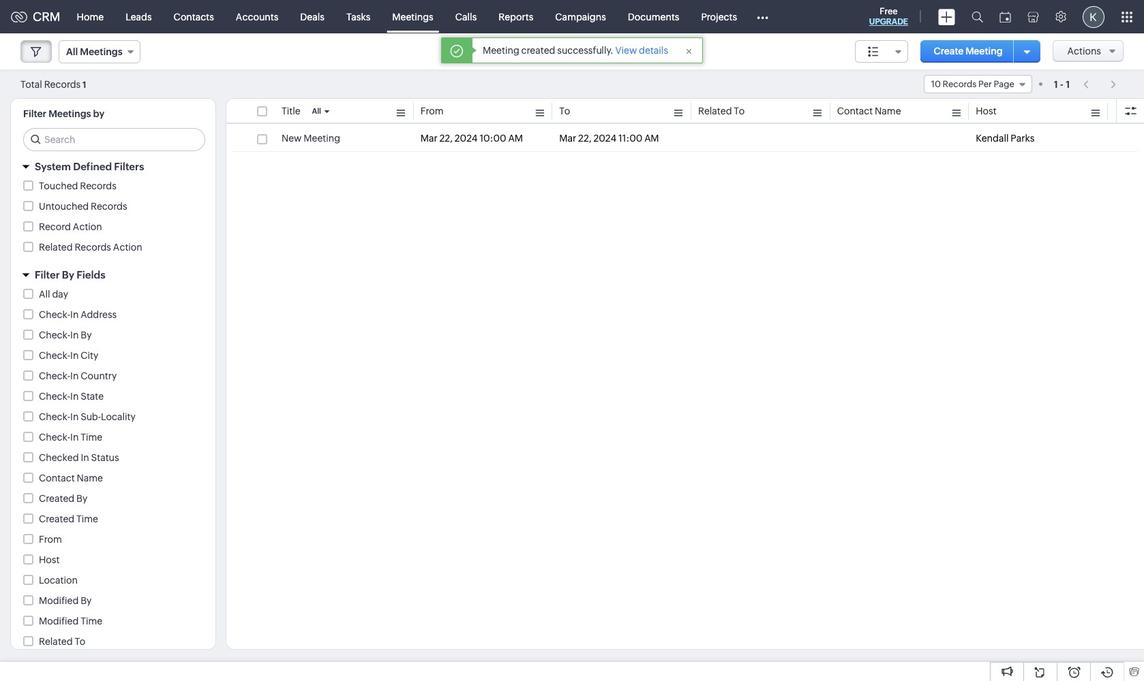 Task type: locate. For each thing, give the bounding box(es) containing it.
0 vertical spatial contact name
[[837, 106, 901, 117]]

10 Records Per Page field
[[924, 75, 1032, 93]]

all right title
[[312, 107, 321, 115]]

records up fields
[[75, 242, 111, 253]]

created for created by
[[39, 494, 74, 505]]

by up modified time
[[81, 596, 92, 607]]

contact down checked on the bottom left of the page
[[39, 473, 75, 484]]

by up day
[[62, 269, 74, 281]]

0 horizontal spatial action
[[73, 222, 102, 232]]

check- up check-in city
[[39, 330, 70, 341]]

in up the check-in state
[[70, 371, 79, 382]]

1 horizontal spatial all
[[66, 46, 78, 57]]

time for modified time
[[81, 616, 102, 627]]

check- up check-in time
[[39, 412, 70, 423]]

created
[[39, 494, 74, 505], [39, 514, 74, 525]]

1 horizontal spatial from
[[420, 106, 444, 117]]

1 vertical spatial filter
[[35, 269, 60, 281]]

time down modified by
[[81, 616, 102, 627]]

2024 for 11:00
[[593, 133, 616, 144]]

status
[[91, 453, 119, 464]]

1 vertical spatial time
[[76, 514, 98, 525]]

meeting right new
[[304, 133, 340, 144]]

time down created by
[[76, 514, 98, 525]]

filter down total
[[23, 108, 46, 119]]

1 horizontal spatial mar
[[559, 133, 576, 144]]

view
[[615, 45, 637, 56]]

0 horizontal spatial 1
[[83, 79, 86, 90]]

10
[[931, 79, 941, 89]]

meetings inside all meetings field
[[80, 46, 122, 57]]

0 vertical spatial modified
[[39, 596, 79, 607]]

created down created by
[[39, 514, 74, 525]]

to
[[559, 106, 570, 117], [734, 106, 745, 117], [75, 637, 85, 648]]

action up filter by fields dropdown button
[[113, 242, 142, 253]]

2 horizontal spatial 1
[[1066, 79, 1070, 90]]

by up 'created time'
[[76, 494, 87, 505]]

check- down check-in by
[[39, 350, 70, 361]]

in up checked in status
[[70, 432, 79, 443]]

name
[[875, 106, 901, 117], [77, 473, 103, 484]]

modified for modified time
[[39, 616, 79, 627]]

am for mar 22, 2024 10:00 am
[[508, 133, 523, 144]]

0 vertical spatial created
[[39, 494, 74, 505]]

None field
[[855, 40, 908, 63]]

2024 for 10:00
[[455, 133, 478, 144]]

projects link
[[690, 0, 748, 33]]

5 check- from the top
[[39, 391, 70, 402]]

1 down all meetings
[[83, 79, 86, 90]]

22,
[[439, 133, 453, 144], [578, 133, 592, 144]]

in left state
[[70, 391, 79, 402]]

related records action
[[39, 242, 142, 253]]

host
[[976, 106, 997, 117], [39, 555, 60, 566]]

system defined filters
[[35, 161, 144, 172]]

contact down size icon at the top right
[[837, 106, 873, 117]]

related
[[698, 106, 732, 117], [39, 242, 73, 253], [39, 637, 73, 648]]

new
[[282, 133, 302, 144]]

from
[[420, 106, 444, 117], [39, 535, 62, 545]]

meetings left by
[[49, 108, 91, 119]]

2 modified from the top
[[39, 616, 79, 627]]

0 vertical spatial filter
[[23, 108, 46, 119]]

mar for mar 22, 2024 11:00 am
[[559, 133, 576, 144]]

by
[[62, 269, 74, 281], [81, 330, 92, 341], [76, 494, 87, 505], [81, 596, 92, 607]]

modified by
[[39, 596, 92, 607]]

2 2024 from the left
[[593, 133, 616, 144]]

all
[[66, 46, 78, 57], [312, 107, 321, 115], [39, 289, 50, 300]]

defined
[[73, 161, 112, 172]]

filter
[[23, 108, 46, 119], [35, 269, 60, 281]]

1 for total records 1
[[83, 79, 86, 90]]

0 vertical spatial host
[[976, 106, 997, 117]]

in for by
[[70, 330, 79, 341]]

1 2024 from the left
[[455, 133, 478, 144]]

0 horizontal spatial from
[[39, 535, 62, 545]]

0 horizontal spatial related to
[[39, 637, 85, 648]]

2 check- from the top
[[39, 330, 70, 341]]

4 check- from the top
[[39, 371, 70, 382]]

contact name up created by
[[39, 473, 103, 484]]

deals
[[300, 11, 324, 22]]

per
[[978, 79, 992, 89]]

mar left '11:00'
[[559, 133, 576, 144]]

2 horizontal spatial all
[[312, 107, 321, 115]]

22, left '11:00'
[[578, 133, 592, 144]]

6 check- from the top
[[39, 412, 70, 423]]

created up 'created time'
[[39, 494, 74, 505]]

system defined filters button
[[11, 155, 215, 179]]

1 22, from the left
[[439, 133, 453, 144]]

0 vertical spatial action
[[73, 222, 102, 232]]

in up check-in by
[[70, 310, 79, 320]]

navigation
[[1077, 74, 1124, 94]]

check- for check-in address
[[39, 310, 70, 320]]

in down 'check-in address'
[[70, 330, 79, 341]]

0 horizontal spatial am
[[508, 133, 523, 144]]

in left city
[[70, 350, 79, 361]]

1 am from the left
[[508, 133, 523, 144]]

1 vertical spatial meetings
[[80, 46, 122, 57]]

Other Modules field
[[748, 6, 777, 28]]

profile element
[[1075, 0, 1113, 33]]

home
[[77, 11, 104, 22]]

0 vertical spatial name
[[875, 106, 901, 117]]

0 horizontal spatial name
[[77, 473, 103, 484]]

1 horizontal spatial meeting
[[483, 45, 519, 56]]

1 modified from the top
[[39, 596, 79, 607]]

host up location at the bottom of the page
[[39, 555, 60, 566]]

meeting down reports
[[483, 45, 519, 56]]

22, for mar 22, 2024 10:00 am
[[439, 133, 453, 144]]

0 horizontal spatial meeting
[[304, 133, 340, 144]]

2 horizontal spatial to
[[734, 106, 745, 117]]

city
[[81, 350, 98, 361]]

meeting up per
[[966, 46, 1003, 57]]

meeting for create meeting
[[966, 46, 1003, 57]]

2024 left '11:00'
[[593, 133, 616, 144]]

home link
[[66, 0, 115, 33]]

check-in sub-locality
[[39, 412, 136, 423]]

1 horizontal spatial to
[[559, 106, 570, 117]]

meetings link
[[381, 0, 444, 33]]

check- for check-in by
[[39, 330, 70, 341]]

mar 22, 2024 11:00 am
[[559, 133, 659, 144]]

check-in by
[[39, 330, 92, 341]]

by inside dropdown button
[[62, 269, 74, 281]]

0 vertical spatial all
[[66, 46, 78, 57]]

2 vertical spatial time
[[81, 616, 102, 627]]

related to
[[698, 106, 745, 117], [39, 637, 85, 648]]

time down sub- in the left of the page
[[81, 432, 102, 443]]

1 horizontal spatial 2024
[[593, 133, 616, 144]]

all inside all meetings field
[[66, 46, 78, 57]]

check- down check-in country
[[39, 391, 70, 402]]

records down touched records
[[91, 201, 127, 212]]

touched records
[[39, 181, 116, 192]]

am right '11:00'
[[644, 133, 659, 144]]

2 vertical spatial all
[[39, 289, 50, 300]]

1 vertical spatial related to
[[39, 637, 85, 648]]

0 horizontal spatial 2024
[[455, 133, 478, 144]]

filter inside dropdown button
[[35, 269, 60, 281]]

record action
[[39, 222, 102, 232]]

0 vertical spatial meetings
[[392, 11, 433, 22]]

2024 left 10:00
[[455, 133, 478, 144]]

meeting
[[483, 45, 519, 56], [966, 46, 1003, 57], [304, 133, 340, 144]]

check- up checked on the bottom left of the page
[[39, 432, 70, 443]]

name down checked in status
[[77, 473, 103, 484]]

modified down modified by
[[39, 616, 79, 627]]

2024
[[455, 133, 478, 144], [593, 133, 616, 144]]

in for country
[[70, 371, 79, 382]]

from up mar 22, 2024 10:00 am
[[420, 106, 444, 117]]

3 check- from the top
[[39, 350, 70, 361]]

1 vertical spatial host
[[39, 555, 60, 566]]

check-in time
[[39, 432, 102, 443]]

0 vertical spatial time
[[81, 432, 102, 443]]

0 horizontal spatial contact name
[[39, 473, 103, 484]]

mar for mar 22, 2024 10:00 am
[[420, 133, 437, 144]]

1 horizontal spatial am
[[644, 133, 659, 144]]

meetings down home link
[[80, 46, 122, 57]]

by for created
[[76, 494, 87, 505]]

1 vertical spatial created
[[39, 514, 74, 525]]

records for touched
[[80, 181, 116, 192]]

0 horizontal spatial all
[[39, 289, 50, 300]]

1 left -
[[1054, 79, 1058, 90]]

2 horizontal spatial meeting
[[966, 46, 1003, 57]]

time
[[81, 432, 102, 443], [76, 514, 98, 525], [81, 616, 102, 627]]

calls link
[[444, 0, 488, 33]]

2 mar from the left
[[559, 133, 576, 144]]

title
[[282, 106, 300, 117]]

create menu image
[[938, 9, 955, 25]]

meetings
[[392, 11, 433, 22], [80, 46, 122, 57], [49, 108, 91, 119]]

1 check- from the top
[[39, 310, 70, 320]]

1 horizontal spatial 1
[[1054, 79, 1058, 90]]

meetings for filter meetings by
[[49, 108, 91, 119]]

1 created from the top
[[39, 494, 74, 505]]

all up total records 1 at the top of page
[[66, 46, 78, 57]]

1 horizontal spatial contact
[[837, 106, 873, 117]]

modified down location at the bottom of the page
[[39, 596, 79, 607]]

1 horizontal spatial 22,
[[578, 133, 592, 144]]

am right 10:00
[[508, 133, 523, 144]]

records inside "field"
[[943, 79, 977, 89]]

tasks
[[346, 11, 370, 22]]

10:00
[[480, 133, 506, 144]]

contact name down size icon at the top right
[[837, 106, 901, 117]]

in left status
[[81, 453, 89, 464]]

filter up all day
[[35, 269, 60, 281]]

check- down all day
[[39, 310, 70, 320]]

new meeting link
[[282, 132, 340, 145]]

2 created from the top
[[39, 514, 74, 525]]

modified for modified by
[[39, 596, 79, 607]]

size image
[[868, 46, 879, 58]]

location
[[39, 575, 78, 586]]

22, left 10:00
[[439, 133, 453, 144]]

in for state
[[70, 391, 79, 402]]

check- down check-in city
[[39, 371, 70, 382]]

1 vertical spatial from
[[39, 535, 62, 545]]

records for 10
[[943, 79, 977, 89]]

1 vertical spatial modified
[[39, 616, 79, 627]]

check-in city
[[39, 350, 98, 361]]

in for address
[[70, 310, 79, 320]]

1 vertical spatial related
[[39, 242, 73, 253]]

All Meetings field
[[59, 40, 140, 63]]

0 horizontal spatial mar
[[420, 133, 437, 144]]

in left sub- in the left of the page
[[70, 412, 79, 423]]

by for modified
[[81, 596, 92, 607]]

1 inside total records 1
[[83, 79, 86, 90]]

records
[[44, 79, 81, 90], [943, 79, 977, 89], [80, 181, 116, 192], [91, 201, 127, 212], [75, 242, 111, 253]]

1 right -
[[1066, 79, 1070, 90]]

check-
[[39, 310, 70, 320], [39, 330, 70, 341], [39, 350, 70, 361], [39, 371, 70, 382], [39, 391, 70, 402], [39, 412, 70, 423], [39, 432, 70, 443]]

time for created time
[[76, 514, 98, 525]]

1 mar from the left
[[420, 133, 437, 144]]

2 am from the left
[[644, 133, 659, 144]]

0 horizontal spatial 22,
[[439, 133, 453, 144]]

locality
[[101, 412, 136, 423]]

host down per
[[976, 106, 997, 117]]

kendall
[[976, 133, 1009, 144]]

action up related records action
[[73, 222, 102, 232]]

records up filter meetings by
[[44, 79, 81, 90]]

action
[[73, 222, 102, 232], [113, 242, 142, 253]]

1 vertical spatial contact name
[[39, 473, 103, 484]]

in
[[70, 310, 79, 320], [70, 330, 79, 341], [70, 350, 79, 361], [70, 371, 79, 382], [70, 391, 79, 402], [70, 412, 79, 423], [70, 432, 79, 443], [81, 453, 89, 464]]

records down the defined
[[80, 181, 116, 192]]

2 vertical spatial meetings
[[49, 108, 91, 119]]

name down size icon at the top right
[[875, 106, 901, 117]]

2 22, from the left
[[578, 133, 592, 144]]

-
[[1060, 79, 1064, 90]]

kendall parks
[[976, 133, 1034, 144]]

7 check- from the top
[[39, 432, 70, 443]]

checked in status
[[39, 453, 119, 464]]

meetings left calls link
[[392, 11, 433, 22]]

1 vertical spatial contact
[[39, 473, 75, 484]]

contact
[[837, 106, 873, 117], [39, 473, 75, 484]]

records right 10
[[943, 79, 977, 89]]

1 vertical spatial all
[[312, 107, 321, 115]]

mar left 10:00
[[420, 133, 437, 144]]

1 vertical spatial name
[[77, 473, 103, 484]]

search element
[[963, 0, 991, 33]]

meeting inside button
[[966, 46, 1003, 57]]

all left day
[[39, 289, 50, 300]]

1 vertical spatial action
[[113, 242, 142, 253]]

1 horizontal spatial related to
[[698, 106, 745, 117]]

projects
[[701, 11, 737, 22]]

leads
[[126, 11, 152, 22]]

contacts link
[[163, 0, 225, 33]]

from down 'created time'
[[39, 535, 62, 545]]

create menu element
[[930, 0, 963, 33]]



Task type: describe. For each thing, give the bounding box(es) containing it.
documents
[[628, 11, 679, 22]]

check-in country
[[39, 371, 117, 382]]

actions
[[1067, 46, 1101, 57]]

upgrade
[[869, 17, 908, 27]]

successfully.
[[557, 45, 613, 56]]

modified time
[[39, 616, 102, 627]]

Search text field
[[24, 129, 205, 151]]

details
[[639, 45, 668, 56]]

0 horizontal spatial to
[[75, 637, 85, 648]]

0 vertical spatial contact
[[837, 106, 873, 117]]

filter meetings by
[[23, 108, 104, 119]]

in for status
[[81, 453, 89, 464]]

11:00
[[618, 133, 643, 144]]

in for city
[[70, 350, 79, 361]]

day
[[52, 289, 68, 300]]

create meeting
[[934, 46, 1003, 57]]

view details link
[[615, 45, 668, 56]]

all for all day
[[39, 289, 50, 300]]

mar 22, 2024 10:00 am
[[420, 133, 523, 144]]

1 - 1
[[1054, 79, 1070, 90]]

logo image
[[11, 11, 27, 22]]

1 horizontal spatial action
[[113, 242, 142, 253]]

meetings inside meetings link
[[392, 11, 433, 22]]

meeting for new meeting
[[304, 133, 340, 144]]

meeting created successfully. view details
[[483, 45, 668, 56]]

10 records per page
[[931, 79, 1014, 89]]

0 horizontal spatial host
[[39, 555, 60, 566]]

contacts
[[174, 11, 214, 22]]

22, for mar 22, 2024 11:00 am
[[578, 133, 592, 144]]

created
[[521, 45, 555, 56]]

in for sub-
[[70, 412, 79, 423]]

1 for 1 - 1
[[1066, 79, 1070, 90]]

0 vertical spatial from
[[420, 106, 444, 117]]

created by
[[39, 494, 87, 505]]

0 horizontal spatial contact
[[39, 473, 75, 484]]

am for mar 22, 2024 11:00 am
[[644, 133, 659, 144]]

by for filter
[[62, 269, 74, 281]]

sub-
[[81, 412, 101, 423]]

system
[[35, 161, 71, 172]]

reports
[[499, 11, 533, 22]]

page
[[994, 79, 1014, 89]]

filter by fields
[[35, 269, 105, 281]]

1 horizontal spatial name
[[875, 106, 901, 117]]

by
[[93, 108, 104, 119]]

meetings for all meetings
[[80, 46, 122, 57]]

all day
[[39, 289, 68, 300]]

2 vertical spatial related
[[39, 637, 73, 648]]

check- for check-in country
[[39, 371, 70, 382]]

state
[[81, 391, 104, 402]]

all for all meetings
[[66, 46, 78, 57]]

free upgrade
[[869, 6, 908, 27]]

accounts link
[[225, 0, 289, 33]]

all meetings
[[66, 46, 122, 57]]

total
[[20, 79, 42, 90]]

untouched
[[39, 201, 89, 212]]

check-in address
[[39, 310, 117, 320]]

campaigns link
[[544, 0, 617, 33]]

profile image
[[1083, 6, 1105, 28]]

campaigns
[[555, 11, 606, 22]]

parks
[[1011, 133, 1034, 144]]

check- for check-in state
[[39, 391, 70, 402]]

deals link
[[289, 0, 335, 33]]

filter for filter by fields
[[35, 269, 60, 281]]

touched
[[39, 181, 78, 192]]

checked
[[39, 453, 79, 464]]

search image
[[972, 11, 983, 22]]

documents link
[[617, 0, 690, 33]]

filter for filter meetings by
[[23, 108, 46, 119]]

0 vertical spatial related to
[[698, 106, 745, 117]]

0 vertical spatial related
[[698, 106, 732, 117]]

accounts
[[236, 11, 278, 22]]

check- for check-in time
[[39, 432, 70, 443]]

in for time
[[70, 432, 79, 443]]

records for untouched
[[91, 201, 127, 212]]

reports link
[[488, 0, 544, 33]]

leads link
[[115, 0, 163, 33]]

untouched records
[[39, 201, 127, 212]]

calendar image
[[1000, 11, 1011, 22]]

check-in state
[[39, 391, 104, 402]]

1 horizontal spatial host
[[976, 106, 997, 117]]

crm link
[[11, 10, 60, 24]]

total records 1
[[20, 79, 86, 90]]

1 horizontal spatial contact name
[[837, 106, 901, 117]]

records for related
[[75, 242, 111, 253]]

create meeting button
[[920, 40, 1016, 63]]

record
[[39, 222, 71, 232]]

filter by fields button
[[11, 263, 215, 287]]

filters
[[114, 161, 144, 172]]

records for total
[[44, 79, 81, 90]]

created for created time
[[39, 514, 74, 525]]

check- for check-in sub-locality
[[39, 412, 70, 423]]

by up city
[[81, 330, 92, 341]]

fields
[[77, 269, 105, 281]]

country
[[81, 371, 117, 382]]

crm
[[33, 10, 60, 24]]

calls
[[455, 11, 477, 22]]

check- for check-in city
[[39, 350, 70, 361]]

create
[[934, 46, 964, 57]]

created time
[[39, 514, 98, 525]]

tasks link
[[335, 0, 381, 33]]

all for all
[[312, 107, 321, 115]]

free
[[880, 6, 898, 16]]

address
[[81, 310, 117, 320]]

new meeting
[[282, 133, 340, 144]]



Task type: vqa. For each thing, say whether or not it's contained in the screenshot.
bottommost 'from'
no



